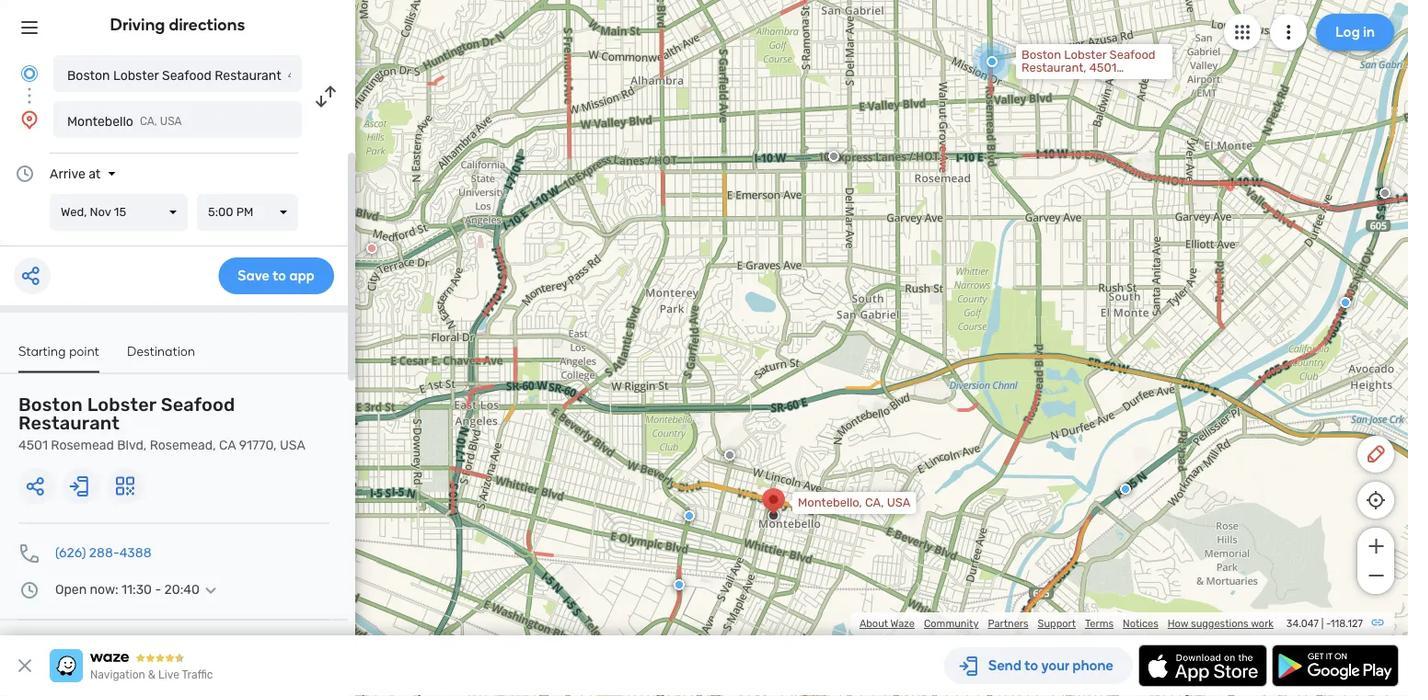 Task type: vqa. For each thing, say whether or not it's contained in the screenshot.
the 6:55
no



Task type: describe. For each thing, give the bounding box(es) containing it.
seafood for boston lobster seafood restaurant 4501 rosemead blvd, rosemead, ca 91770, usa
[[161, 395, 235, 416]]

navigation
[[90, 669, 145, 682]]

notices
[[1123, 618, 1159, 631]]

boston lobster seafood restaurant
[[67, 68, 281, 83]]

0 vertical spatial accident image
[[829, 151, 840, 162]]

now:
[[90, 583, 118, 598]]

chevron down image
[[200, 583, 222, 598]]

support link
[[1038, 618, 1076, 631]]

5:00 pm list box
[[197, 194, 298, 231]]

5:00
[[208, 205, 233, 220]]

usa inside the boston lobster seafood restaurant 4501 rosemead blvd, rosemead, ca 91770, usa
[[280, 438, 305, 453]]

montebello, ca, usa
[[798, 496, 911, 511]]

restaurant for boston lobster seafood restaurant
[[215, 68, 281, 83]]

0 horizontal spatial accident image
[[725, 450, 736, 461]]

restaurant for boston lobster seafood restaurant 4501 rosemead blvd, rosemead, ca 91770, usa
[[18, 413, 120, 435]]

starting
[[18, 343, 66, 359]]

open
[[55, 583, 87, 598]]

arrive
[[50, 166, 85, 181]]

usa for montebello
[[160, 115, 182, 128]]

notices link
[[1123, 618, 1159, 631]]

(626) 288-4388 link
[[55, 546, 152, 561]]

rosemead
[[51, 438, 114, 453]]

traffic
[[182, 669, 213, 682]]

seafood for boston lobster seafood restaurant
[[162, 68, 212, 83]]

4388
[[119, 546, 152, 561]]

0 horizontal spatial -
[[155, 583, 161, 598]]

driving directions
[[110, 15, 245, 35]]

288-
[[89, 546, 119, 561]]

wed, nov 15
[[61, 205, 126, 220]]

open now: 11:30 - 20:40
[[55, 583, 200, 598]]

community
[[924, 618, 979, 631]]

suggestions
[[1191, 618, 1249, 631]]

about waze link
[[860, 618, 915, 631]]

partners link
[[988, 618, 1029, 631]]

ca
[[219, 438, 236, 453]]

(626) 288-4388
[[55, 546, 152, 561]]

wed, nov 15 list box
[[50, 194, 188, 231]]

live
[[158, 669, 179, 682]]

1 horizontal spatial police image
[[1340, 297, 1352, 308]]

pm
[[236, 205, 254, 220]]

starting point
[[18, 343, 99, 359]]

lobster for boston lobster seafood restaurant 4501 rosemead blvd, rosemead, ca 91770, usa
[[87, 395, 156, 416]]

zoom in image
[[1365, 536, 1388, 558]]

link image
[[1371, 616, 1386, 631]]

review
[[18, 635, 61, 650]]

1 vertical spatial -
[[1327, 618, 1331, 631]]

91770,
[[239, 438, 277, 453]]

clock image
[[14, 163, 36, 185]]

ca, for montebello
[[140, 115, 157, 128]]

(626)
[[55, 546, 86, 561]]

montebello,
[[798, 496, 863, 511]]

15
[[114, 205, 126, 220]]

nov
[[90, 205, 111, 220]]

support
[[1038, 618, 1076, 631]]

open now: 11:30 - 20:40 button
[[55, 583, 222, 598]]

boston for boston lobster seafood restaurant 4501 rosemead blvd, rosemead, ca 91770, usa
[[18, 395, 83, 416]]

&
[[148, 669, 156, 682]]

destination button
[[127, 343, 195, 371]]

rosemead,
[[150, 438, 216, 453]]

boston lobster seafood restaurant 4501 rosemead blvd, rosemead, ca 91770, usa
[[18, 395, 305, 453]]

navigation & live traffic
[[90, 669, 213, 682]]



Task type: locate. For each thing, give the bounding box(es) containing it.
terms
[[1085, 618, 1114, 631]]

2 vertical spatial usa
[[887, 496, 911, 511]]

1 vertical spatial accident image
[[725, 450, 736, 461]]

boston up montebello
[[67, 68, 110, 83]]

0 vertical spatial police image
[[1340, 297, 1352, 308]]

1 horizontal spatial -
[[1327, 618, 1331, 631]]

5:00 pm
[[208, 205, 254, 220]]

restaurant inside the boston lobster seafood restaurant 4501 rosemead blvd, rosemead, ca 91770, usa
[[18, 413, 120, 435]]

usa for montebello,
[[887, 496, 911, 511]]

seafood inside "button"
[[162, 68, 212, 83]]

1 vertical spatial lobster
[[87, 395, 156, 416]]

usa down the boston lobster seafood restaurant
[[160, 115, 182, 128]]

usa
[[160, 115, 182, 128], [280, 438, 305, 453], [887, 496, 911, 511]]

seafood up the rosemead,
[[161, 395, 235, 416]]

1 horizontal spatial ca,
[[865, 496, 884, 511]]

how
[[1168, 618, 1189, 631]]

boston lobster seafood restaurant button
[[53, 55, 302, 92]]

0 horizontal spatial usa
[[160, 115, 182, 128]]

arrive at
[[50, 166, 101, 181]]

police image
[[1120, 484, 1131, 495], [684, 511, 695, 522]]

blvd,
[[117, 438, 147, 453]]

34.047
[[1287, 618, 1319, 631]]

boston for boston lobster seafood restaurant
[[67, 68, 110, 83]]

summary
[[64, 635, 121, 650]]

zoom out image
[[1365, 565, 1388, 587]]

lobster for boston lobster seafood restaurant
[[113, 68, 159, 83]]

ca, right montebello
[[140, 115, 157, 128]]

lobster inside "button"
[[113, 68, 159, 83]]

0 vertical spatial usa
[[160, 115, 182, 128]]

x image
[[14, 656, 36, 678]]

1 vertical spatial boston
[[18, 395, 83, 416]]

seafood down driving directions
[[162, 68, 212, 83]]

4501
[[18, 438, 48, 453]]

|
[[1322, 618, 1324, 631]]

1 vertical spatial police image
[[674, 580, 685, 591]]

0 vertical spatial lobster
[[113, 68, 159, 83]]

montebello
[[67, 114, 133, 129]]

restaurant down directions
[[215, 68, 281, 83]]

usa inside the montebello ca, usa
[[160, 115, 182, 128]]

0 horizontal spatial police image
[[674, 580, 685, 591]]

review summary
[[18, 635, 121, 650]]

boston inside "button"
[[67, 68, 110, 83]]

1 vertical spatial restaurant
[[18, 413, 120, 435]]

directions
[[169, 15, 245, 35]]

location image
[[18, 109, 41, 131]]

1 horizontal spatial usa
[[280, 438, 305, 453]]

seafood inside the boston lobster seafood restaurant 4501 rosemead blvd, rosemead, ca 91770, usa
[[161, 395, 235, 416]]

waze
[[891, 618, 915, 631]]

call image
[[18, 543, 41, 565]]

work
[[1251, 618, 1274, 631]]

restaurant up rosemead
[[18, 413, 120, 435]]

starting point button
[[18, 343, 99, 373]]

20:40
[[164, 583, 200, 598]]

0 horizontal spatial ca,
[[140, 115, 157, 128]]

lobster
[[113, 68, 159, 83], [87, 395, 156, 416]]

accident image
[[1380, 188, 1391, 199]]

restaurant inside "button"
[[215, 68, 281, 83]]

1 horizontal spatial accident image
[[829, 151, 840, 162]]

1 vertical spatial seafood
[[161, 395, 235, 416]]

accident image
[[829, 151, 840, 162], [725, 450, 736, 461]]

boston up 4501
[[18, 395, 83, 416]]

point
[[69, 343, 99, 359]]

1 vertical spatial ca,
[[865, 496, 884, 511]]

ca, for montebello,
[[865, 496, 884, 511]]

ca, right montebello,
[[865, 496, 884, 511]]

road closed image
[[366, 243, 377, 254]]

about waze community partners support terms notices how suggestions work
[[860, 618, 1274, 631]]

ca,
[[140, 115, 157, 128], [865, 496, 884, 511]]

boston inside the boston lobster seafood restaurant 4501 rosemead blvd, rosemead, ca 91770, usa
[[18, 395, 83, 416]]

118.127
[[1331, 618, 1364, 631]]

0 vertical spatial police image
[[1120, 484, 1131, 495]]

- right |
[[1327, 618, 1331, 631]]

0 horizontal spatial police image
[[684, 511, 695, 522]]

lobster up the blvd,
[[87, 395, 156, 416]]

wed,
[[61, 205, 87, 220]]

current location image
[[18, 63, 41, 85]]

ca, inside the montebello ca, usa
[[140, 115, 157, 128]]

11:30
[[122, 583, 152, 598]]

terms link
[[1085, 618, 1114, 631]]

community link
[[924, 618, 979, 631]]

driving
[[110, 15, 165, 35]]

0 vertical spatial boston
[[67, 68, 110, 83]]

usa right 91770,
[[280, 438, 305, 453]]

destination
[[127, 343, 195, 359]]

1 horizontal spatial restaurant
[[215, 68, 281, 83]]

0 vertical spatial ca,
[[140, 115, 157, 128]]

at
[[89, 166, 101, 181]]

1 vertical spatial police image
[[684, 511, 695, 522]]

pencil image
[[1365, 444, 1387, 466]]

lobster inside the boston lobster seafood restaurant 4501 rosemead blvd, rosemead, ca 91770, usa
[[87, 395, 156, 416]]

montebello ca, usa
[[67, 114, 182, 129]]

0 horizontal spatial restaurant
[[18, 413, 120, 435]]

- right 11:30 in the left of the page
[[155, 583, 161, 598]]

lobster up the montebello ca, usa
[[113, 68, 159, 83]]

partners
[[988, 618, 1029, 631]]

1 vertical spatial usa
[[280, 438, 305, 453]]

2 horizontal spatial usa
[[887, 496, 911, 511]]

boston
[[67, 68, 110, 83], [18, 395, 83, 416]]

0 vertical spatial seafood
[[162, 68, 212, 83]]

0 vertical spatial -
[[155, 583, 161, 598]]

-
[[155, 583, 161, 598], [1327, 618, 1331, 631]]

police image
[[1340, 297, 1352, 308], [674, 580, 685, 591]]

1 horizontal spatial police image
[[1120, 484, 1131, 495]]

clock image
[[18, 580, 41, 602]]

34.047 | -118.127
[[1287, 618, 1364, 631]]

how suggestions work link
[[1168, 618, 1274, 631]]

about
[[860, 618, 889, 631]]

usa right montebello,
[[887, 496, 911, 511]]

seafood
[[162, 68, 212, 83], [161, 395, 235, 416]]

restaurant
[[215, 68, 281, 83], [18, 413, 120, 435]]

0 vertical spatial restaurant
[[215, 68, 281, 83]]



